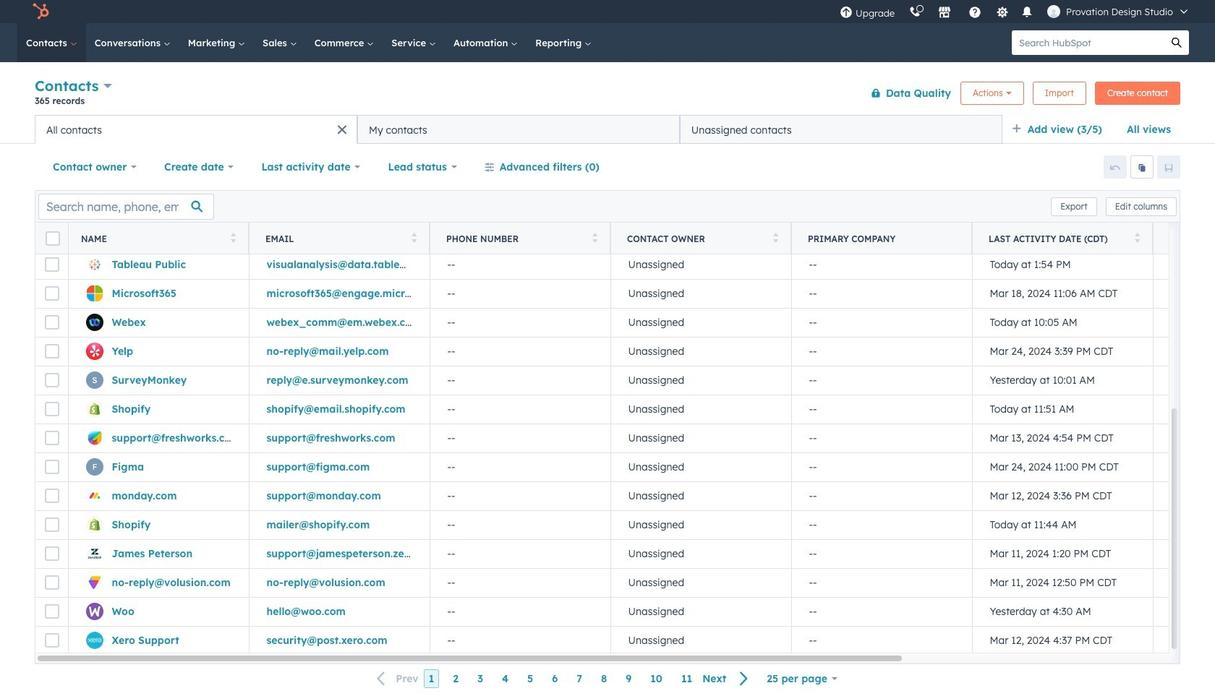 Task type: locate. For each thing, give the bounding box(es) containing it.
james peterson image
[[1048, 5, 1061, 18]]

2 press to sort. element from the left
[[411, 233, 417, 245]]

1 press to sort. image from the left
[[230, 233, 236, 243]]

menu
[[833, 0, 1198, 23]]

marketplaces image
[[938, 7, 951, 20]]

3 press to sort. image from the left
[[592, 233, 598, 243]]

1 press to sort. element from the left
[[230, 233, 236, 245]]

column header
[[791, 223, 973, 255]]

banner
[[35, 74, 1181, 115]]

press to sort. element
[[230, 233, 236, 245], [411, 233, 417, 245], [592, 233, 598, 245], [773, 233, 778, 245], [1135, 233, 1140, 245]]

press to sort. image
[[230, 233, 236, 243], [411, 233, 417, 243], [592, 233, 598, 243], [773, 233, 778, 243]]

3 press to sort. element from the left
[[592, 233, 598, 245]]

4 press to sort. image from the left
[[773, 233, 778, 243]]



Task type: describe. For each thing, give the bounding box(es) containing it.
Search name, phone, email addresses, or company search field
[[38, 194, 214, 220]]

5 press to sort. element from the left
[[1135, 233, 1140, 245]]

2 press to sort. image from the left
[[411, 233, 417, 243]]

4 press to sort. element from the left
[[773, 233, 778, 245]]

press to sort. image
[[1135, 233, 1140, 243]]

pagination navigation
[[368, 670, 758, 689]]

Search HubSpot search field
[[1012, 30, 1165, 55]]



Task type: vqa. For each thing, say whether or not it's contained in the screenshot.
first Press to sort. image from right
yes



